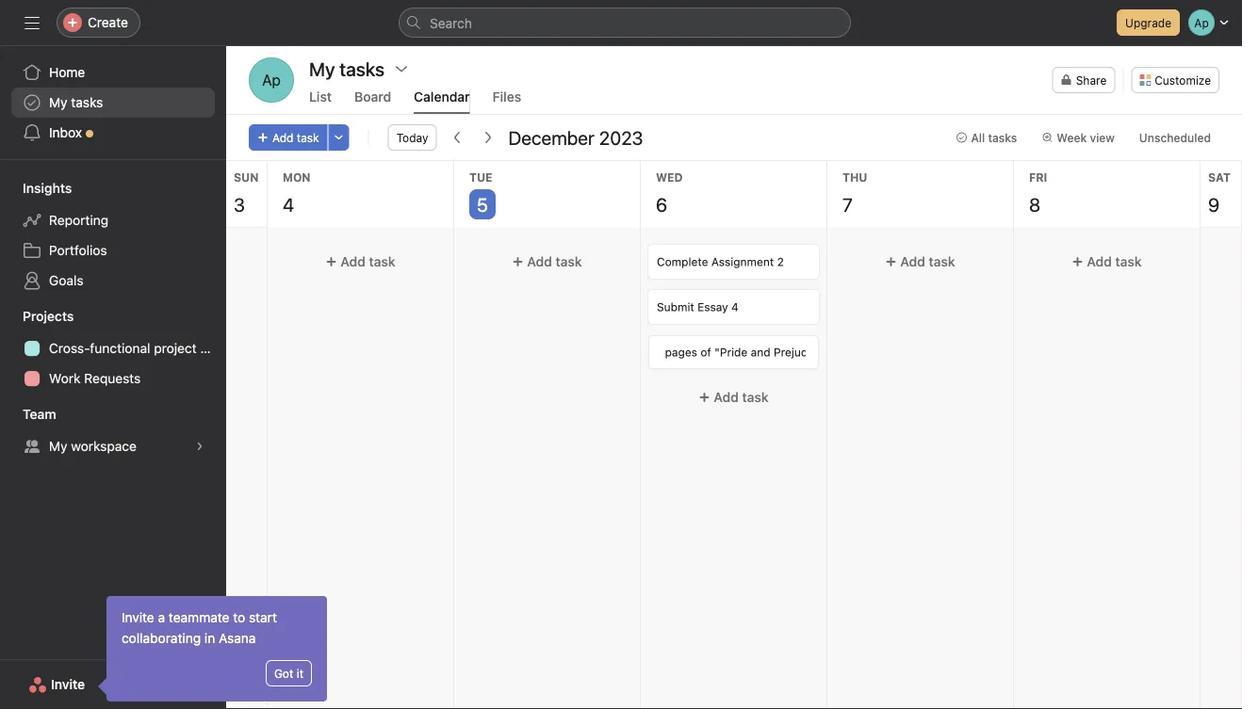 Task type: describe. For each thing, give the bounding box(es) containing it.
add task for add task button under 7
[[901, 254, 955, 270]]

complete assignment 2
[[657, 255, 784, 269]]

projects
[[23, 309, 74, 324]]

portfolios
[[49, 243, 107, 258]]

cross-functional project plan
[[49, 341, 226, 356]]

essay
[[698, 301, 728, 314]]

add task for add task button below 8
[[1087, 254, 1142, 270]]

inbox link
[[11, 118, 215, 148]]

add task for add task button over mon
[[272, 131, 319, 144]]

files
[[493, 89, 521, 105]]

got it button
[[266, 661, 312, 687]]

got
[[274, 667, 293, 681]]

my for my workspace
[[49, 439, 67, 454]]

work requests link
[[11, 364, 215, 394]]

add task button down 7
[[835, 245, 1006, 279]]

functional
[[90, 341, 150, 356]]

goals link
[[11, 266, 215, 296]]

my tasks
[[309, 58, 385, 80]]

my workspace
[[49, 439, 137, 454]]

more actions image
[[333, 132, 345, 143]]

2
[[777, 255, 784, 269]]

projects element
[[0, 300, 226, 398]]

add for add task button below 5
[[527, 254, 552, 270]]

thu 7
[[843, 171, 868, 215]]

ap
[[262, 71, 281, 89]]

december
[[509, 126, 595, 148]]

view
[[1090, 131, 1115, 144]]

9
[[1208, 193, 1220, 215]]

my workspace link
[[11, 432, 215, 462]]

work
[[49, 371, 81, 386]]

assignment
[[712, 255, 774, 269]]

tasks for my tasks
[[71, 95, 103, 110]]

add task for add task button below 5
[[527, 254, 582, 270]]

all tasks button
[[948, 124, 1026, 151]]

create
[[88, 15, 128, 30]]

upgrade
[[1126, 16, 1172, 29]]

2023
[[599, 126, 643, 148]]

all tasks
[[971, 131, 1017, 144]]

add for add task button under the mon 4
[[341, 254, 366, 270]]

fri 8
[[1029, 171, 1048, 215]]

add task button up mon
[[249, 124, 328, 151]]

december 2023
[[509, 126, 643, 148]]

reporting link
[[11, 206, 215, 236]]

wed 6
[[656, 171, 683, 215]]

invite for invite a teammate to start collaborating in asana got it
[[122, 610, 154, 626]]

add for add task button below 8
[[1087, 254, 1112, 270]]

week view
[[1057, 131, 1115, 144]]

previous week image
[[450, 130, 465, 145]]

portfolios link
[[11, 236, 215, 266]]

home
[[49, 65, 85, 80]]

Search tasks, projects, and more text field
[[399, 8, 851, 38]]

next week image
[[480, 130, 495, 145]]

team button
[[0, 405, 56, 424]]

all
[[971, 131, 985, 144]]

customize button
[[1131, 67, 1220, 93]]

asana
[[219, 631, 256, 647]]

board link
[[354, 89, 391, 114]]

unscheduled
[[1140, 131, 1211, 144]]

work requests
[[49, 371, 141, 386]]

mon 4
[[283, 171, 311, 215]]

6
[[656, 193, 668, 215]]

3
[[234, 193, 245, 215]]

my tasks link
[[11, 88, 215, 118]]

sat
[[1208, 171, 1231, 184]]

1 vertical spatial 4
[[732, 301, 739, 314]]

files link
[[493, 89, 521, 114]]

teammate
[[169, 610, 230, 626]]

cross-functional project plan link
[[11, 334, 226, 364]]

submit essay 4
[[657, 301, 739, 314]]

add for add task button underneath essay
[[714, 390, 739, 405]]

add for add task button under 7
[[901, 254, 926, 270]]

mon
[[283, 171, 311, 184]]

calendar
[[414, 89, 470, 105]]

collaborating
[[122, 631, 201, 647]]

it
[[297, 667, 304, 681]]

inbox
[[49, 125, 82, 140]]

invite button
[[16, 668, 97, 702]]

goals
[[49, 273, 83, 288]]



Task type: locate. For each thing, give the bounding box(es) containing it.
invite a teammate to start collaborating in asana got it
[[122, 610, 304, 681]]

4 down mon
[[283, 193, 294, 215]]

wed
[[656, 171, 683, 184]]

week view button
[[1033, 124, 1124, 151]]

add task for add task button underneath essay
[[714, 390, 769, 405]]

board
[[354, 89, 391, 105]]

tasks
[[71, 95, 103, 110], [988, 131, 1017, 144]]

1 vertical spatial tasks
[[988, 131, 1017, 144]]

4
[[283, 193, 294, 215], [732, 301, 739, 314]]

1 horizontal spatial tasks
[[988, 131, 1017, 144]]

share
[[1076, 74, 1107, 87]]

0 horizontal spatial invite
[[51, 677, 85, 693]]

add task button
[[249, 124, 328, 151], [275, 245, 446, 279], [462, 245, 633, 279], [835, 245, 1006, 279], [1022, 245, 1192, 279], [649, 381, 819, 415]]

tasks right all
[[988, 131, 1017, 144]]

week
[[1057, 131, 1087, 144]]

5
[[477, 193, 488, 215]]

requests
[[84, 371, 141, 386]]

2 my from the top
[[49, 439, 67, 454]]

upgrade button
[[1117, 9, 1180, 36]]

my up 'inbox'
[[49, 95, 67, 110]]

1 horizontal spatial invite
[[122, 610, 154, 626]]

invite inside invite button
[[51, 677, 85, 693]]

share button
[[1053, 67, 1115, 93]]

add for add task button over mon
[[272, 131, 294, 144]]

7
[[843, 193, 853, 215]]

4 inside the mon 4
[[283, 193, 294, 215]]

my for my tasks
[[49, 95, 67, 110]]

calendar link
[[414, 89, 470, 114]]

insights button
[[0, 179, 72, 198]]

my inside global element
[[49, 95, 67, 110]]

tue 5
[[469, 171, 493, 215]]

invite a teammate to start collaborating in asana tooltip
[[101, 597, 327, 702]]

my tasks
[[49, 95, 103, 110]]

a
[[158, 610, 165, 626]]

my inside teams element
[[49, 439, 67, 454]]

add task button down the mon 4
[[275, 245, 446, 279]]

fri
[[1029, 171, 1048, 184]]

hide sidebar image
[[25, 15, 40, 30]]

tasks inside dropdown button
[[988, 131, 1017, 144]]

add task button down essay
[[649, 381, 819, 415]]

today button
[[388, 124, 437, 151]]

workspace
[[71, 439, 137, 454]]

0 vertical spatial 4
[[283, 193, 294, 215]]

create button
[[57, 8, 140, 38]]

unscheduled button
[[1131, 124, 1220, 151]]

complete
[[657, 255, 708, 269]]

reporting
[[49, 213, 109, 228]]

ap button
[[249, 58, 294, 103]]

0 vertical spatial my
[[49, 95, 67, 110]]

sun 3
[[234, 171, 259, 215]]

cross-
[[49, 341, 90, 356]]

add task button down 8
[[1022, 245, 1192, 279]]

my down team
[[49, 439, 67, 454]]

1 vertical spatial invite
[[51, 677, 85, 693]]

start
[[249, 610, 277, 626]]

submit
[[657, 301, 695, 314]]

insights element
[[0, 172, 226, 300]]

None text field
[[662, 344, 806, 361]]

thu
[[843, 171, 868, 184]]

0 horizontal spatial 4
[[283, 193, 294, 215]]

add task
[[272, 131, 319, 144], [341, 254, 396, 270], [527, 254, 582, 270], [901, 254, 955, 270], [1087, 254, 1142, 270], [714, 390, 769, 405]]

invite
[[122, 610, 154, 626], [51, 677, 85, 693]]

home link
[[11, 58, 215, 88]]

list
[[309, 89, 332, 105]]

global element
[[0, 46, 226, 159]]

1 horizontal spatial 4
[[732, 301, 739, 314]]

customize
[[1155, 74, 1211, 87]]

show options image
[[394, 61, 409, 76]]

project
[[154, 341, 197, 356]]

0 horizontal spatial tasks
[[71, 95, 103, 110]]

teams element
[[0, 398, 226, 466]]

today
[[397, 131, 428, 144]]

add task for add task button under the mon 4
[[341, 254, 396, 270]]

list link
[[309, 89, 332, 114]]

my
[[49, 95, 67, 110], [49, 439, 67, 454]]

add task button down 5
[[462, 245, 633, 279]]

1 vertical spatial my
[[49, 439, 67, 454]]

insights
[[23, 181, 72, 196]]

4 right essay
[[732, 301, 739, 314]]

tasks down home
[[71, 95, 103, 110]]

tasks inside global element
[[71, 95, 103, 110]]

task
[[297, 131, 319, 144], [369, 254, 396, 270], [556, 254, 582, 270], [929, 254, 955, 270], [1116, 254, 1142, 270], [742, 390, 769, 405]]

sat 9
[[1208, 171, 1231, 215]]

tasks for all tasks
[[988, 131, 1017, 144]]

invite for invite
[[51, 677, 85, 693]]

in
[[204, 631, 215, 647]]

0 vertical spatial invite
[[122, 610, 154, 626]]

add
[[272, 131, 294, 144], [341, 254, 366, 270], [527, 254, 552, 270], [901, 254, 926, 270], [1087, 254, 1112, 270], [714, 390, 739, 405]]

invite inside invite a teammate to start collaborating in asana got it
[[122, 610, 154, 626]]

to
[[233, 610, 245, 626]]

0 vertical spatial tasks
[[71, 95, 103, 110]]

tue
[[469, 171, 493, 184]]

see details, my workspace image
[[194, 441, 206, 452]]

projects button
[[0, 307, 74, 326]]

8
[[1029, 193, 1041, 215]]

team
[[23, 407, 56, 422]]

sun
[[234, 171, 259, 184]]

1 my from the top
[[49, 95, 67, 110]]



Task type: vqa. For each thing, say whether or not it's contained in the screenshot.
Hide sidebar image at the left top of the page
yes



